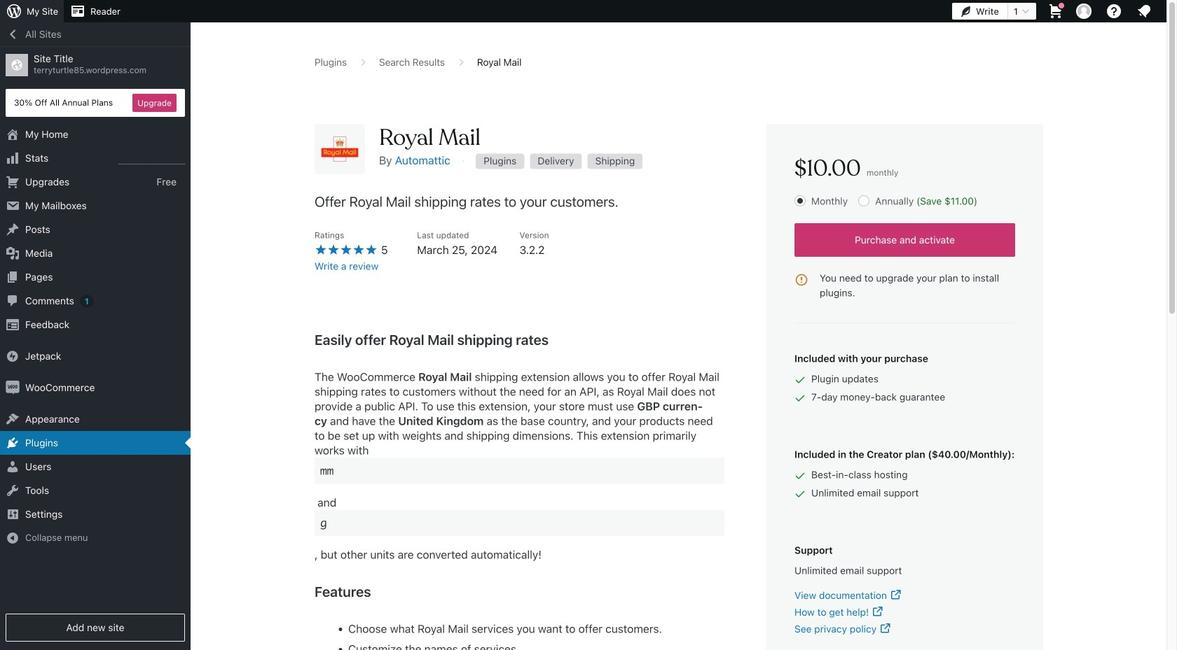 Task type: vqa. For each thing, say whether or not it's contained in the screenshot.
Task enabled image
no



Task type: describe. For each thing, give the bounding box(es) containing it.
my profile image
[[1076, 4, 1092, 19]]

highest hourly views 0 image
[[118, 156, 185, 165]]

1 img image from the top
[[6, 350, 20, 364]]



Task type: locate. For each thing, give the bounding box(es) containing it.
1 vertical spatial img image
[[6, 381, 20, 395]]

None radio
[[795, 195, 806, 207], [858, 195, 870, 207], [795, 195, 806, 207], [858, 195, 870, 207]]

plugin icon image
[[315, 124, 365, 174]]

manage your notifications image
[[1136, 3, 1153, 20]]

help image
[[1106, 3, 1122, 20]]

main content
[[315, 55, 1043, 651]]

my shopping cart image
[[1047, 3, 1064, 20]]

0 vertical spatial img image
[[6, 350, 20, 364]]

2 img image from the top
[[6, 381, 20, 395]]

img image
[[6, 350, 20, 364], [6, 381, 20, 395]]



